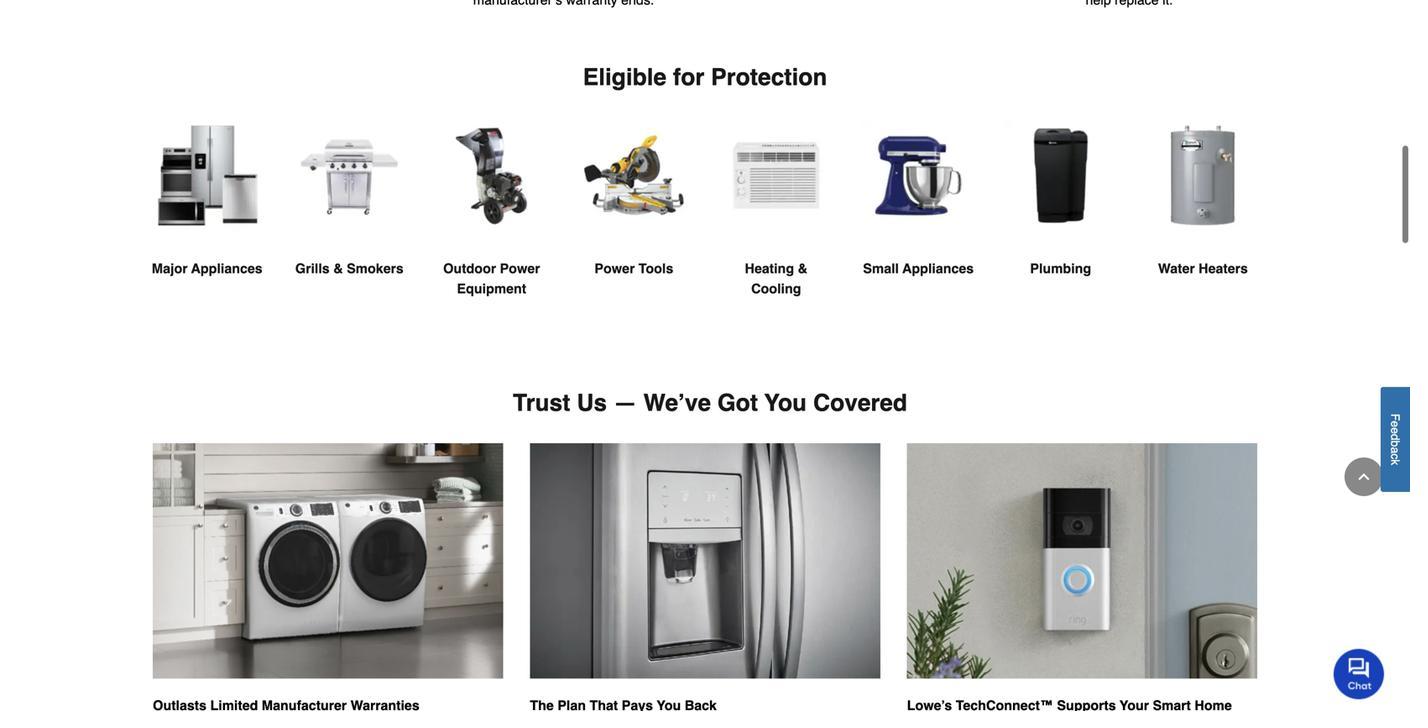 Task type: describe. For each thing, give the bounding box(es) containing it.
b
[[1389, 441, 1402, 447]]

major appliances
[[152, 261, 263, 276]]

outdoor power equipment link
[[434, 117, 549, 339]]

& for heating
[[798, 261, 808, 276]]

f e e d b a c k
[[1389, 414, 1402, 465]]

chevron up image
[[1356, 468, 1373, 485]]

d
[[1389, 434, 1402, 441]]

appliances for small appliances
[[903, 261, 974, 276]]

a laundry room with a white front load washer and dryer pair and white cabinetry. image
[[153, 443, 503, 679]]

small appliances
[[863, 261, 974, 276]]

a white window air conditioning unit. image
[[719, 117, 834, 233]]

small appliances link
[[861, 117, 976, 319]]

a ring video doorbell installed beside a blue front door. image
[[907, 443, 1258, 679]]

1 e from the top
[[1389, 421, 1402, 428]]

water heaters
[[1158, 261, 1248, 276]]

a stainless steel 4 burner grill with side shelves. image
[[292, 117, 407, 233]]

—
[[614, 389, 637, 416]]

tools
[[639, 261, 674, 276]]

power tools link
[[576, 117, 692, 319]]

heaters
[[1199, 261, 1248, 276]]

covered
[[813, 389, 908, 416]]

you
[[764, 389, 807, 416]]

scroll to top element
[[1345, 458, 1384, 496]]

& for grills
[[333, 261, 343, 276]]

2 power from the left
[[595, 261, 635, 276]]

a dark blue kitchen aid stand mixer with stainless steel mixing bowl. image
[[861, 117, 976, 233]]

small
[[863, 261, 899, 276]]

protection
[[711, 64, 827, 91]]

smokers
[[347, 261, 404, 276]]

water heaters link
[[1146, 117, 1261, 319]]

equipment
[[457, 281, 526, 296]]

we've
[[644, 389, 711, 416]]

trust
[[513, 389, 570, 416]]

heating
[[745, 261, 794, 276]]

us
[[577, 389, 607, 416]]

k
[[1389, 460, 1402, 465]]

an a. o. smith water softener. image
[[1003, 117, 1119, 233]]

grills & smokers
[[295, 261, 404, 276]]

a wood chipper. image
[[434, 117, 549, 233]]

chat invite button image
[[1334, 648, 1385, 699]]



Task type: vqa. For each thing, say whether or not it's contained in the screenshot.
Trust Us — We've Got You Covered
yes



Task type: locate. For each thing, give the bounding box(es) containing it.
0 horizontal spatial appliances
[[191, 261, 263, 276]]

outdoor
[[443, 261, 496, 276]]

& inside 'link'
[[333, 261, 343, 276]]

a
[[1389, 447, 1402, 454]]

power
[[500, 261, 540, 276], [595, 261, 635, 276]]

e up d on the right of page
[[1389, 421, 1402, 428]]

for
[[673, 64, 705, 91]]

1 horizontal spatial &
[[798, 261, 808, 276]]

plumbing
[[1030, 261, 1092, 276]]

appliances
[[191, 261, 263, 276], [903, 261, 974, 276]]

& right heating on the top of the page
[[798, 261, 808, 276]]

a dewalt compound miter saw. image
[[576, 117, 692, 233]]

trust us — we've got you covered
[[513, 389, 908, 416]]

water
[[1158, 261, 1195, 276]]

heating & cooling link
[[719, 117, 834, 339]]

power left tools
[[595, 261, 635, 276]]

grills
[[295, 261, 330, 276]]

f
[[1389, 414, 1402, 421]]

eligible
[[583, 64, 667, 91]]

plumbing link
[[1003, 117, 1119, 319]]

1 appliances from the left
[[191, 261, 263, 276]]

1 horizontal spatial appliances
[[903, 261, 974, 276]]

heating & cooling
[[745, 261, 808, 296]]

&
[[333, 261, 343, 276], [798, 261, 808, 276]]

c
[[1389, 454, 1402, 460]]

grills & smokers link
[[292, 117, 407, 319]]

& inside heating & cooling
[[798, 261, 808, 276]]

0 horizontal spatial &
[[333, 261, 343, 276]]

e up b
[[1389, 428, 1402, 434]]

f e e d b a c k button
[[1381, 387, 1410, 492]]

a french door refrigerator with a water and ice dispenser. image
[[530, 443, 880, 679]]

2 appliances from the left
[[903, 261, 974, 276]]

appliances right major
[[191, 261, 263, 276]]

e
[[1389, 421, 1402, 428], [1389, 428, 1402, 434]]

appliances right small at the top right
[[903, 261, 974, 276]]

0 horizontal spatial power
[[500, 261, 540, 276]]

major appliances link
[[149, 117, 265, 319]]

1 horizontal spatial power
[[595, 261, 635, 276]]

power inside outdoor power equipment
[[500, 261, 540, 276]]

got
[[718, 389, 758, 416]]

2 e from the top
[[1389, 428, 1402, 434]]

& right 'grills'
[[333, 261, 343, 276]]

1 power from the left
[[500, 261, 540, 276]]

eligible for protection
[[583, 64, 827, 91]]

outdoor power equipment
[[443, 261, 540, 296]]

1 & from the left
[[333, 261, 343, 276]]

power tools
[[595, 261, 674, 276]]

a stainless steel kitchen appliance suite. image
[[149, 117, 265, 233]]

an a. o. smith water heater. image
[[1146, 117, 1261, 233]]

power up equipment on the left of the page
[[500, 261, 540, 276]]

major
[[152, 261, 188, 276]]

2 & from the left
[[798, 261, 808, 276]]

cooling
[[751, 281, 801, 296]]

appliances for major appliances
[[191, 261, 263, 276]]



